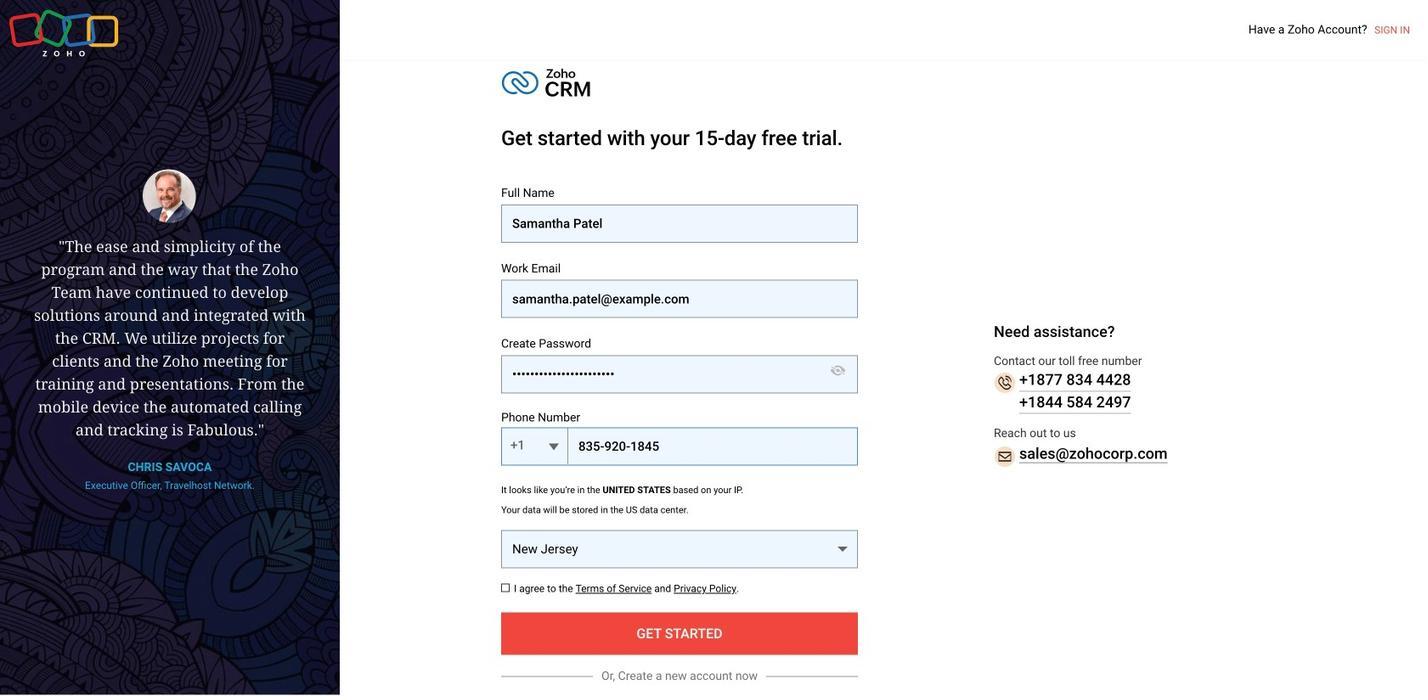 Task type: vqa. For each thing, say whether or not it's contained in the screenshot.
Enter your phone number text field
yes



Task type: describe. For each thing, give the bounding box(es) containing it.
Enter your email email field
[[501, 280, 858, 318]]

Enter your name text field
[[501, 205, 858, 243]]

zoho crm logo image
[[501, 64, 591, 102]]



Task type: locate. For each thing, give the bounding box(es) containing it.
None submit
[[501, 613, 858, 655]]

Enter your phone number text field
[[501, 428, 858, 466]]

Enter password for your account password field
[[501, 356, 858, 394]]



